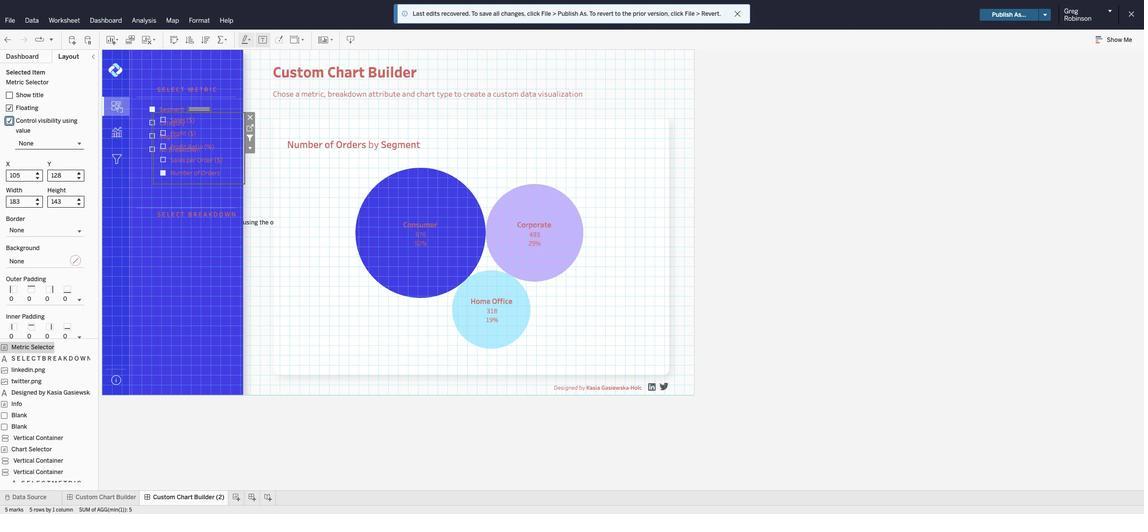Task type: locate. For each thing, give the bounding box(es) containing it.
number of orders by segment
[[287, 138, 420, 151]]

file left revert.
[[685, 10, 695, 17]]

click right changes,
[[527, 10, 540, 17]]

container down chart selector
[[36, 458, 63, 465]]

1 horizontal spatial b
[[188, 210, 192, 218]]

1 horizontal spatial kasia
[[587, 384, 600, 391]]

2 none from the top
[[9, 258, 24, 265]]

a right create
[[487, 89, 492, 99]]

to right as.
[[589, 10, 596, 17]]

2 horizontal spatial file
[[685, 10, 695, 17]]

builder up attribute
[[368, 62, 417, 81]]

1 horizontal spatial of
[[325, 138, 334, 151]]

none down background
[[9, 258, 24, 265]]

0 vertical spatial vertical
[[13, 435, 34, 442]]

3 vertical container from the top
[[13, 469, 63, 476]]

the
[[622, 10, 632, 17]]

1 horizontal spatial holc
[[631, 384, 642, 391]]

0 horizontal spatial a
[[295, 89, 300, 99]]

0 horizontal spatial file
[[5, 17, 15, 24]]

1 horizontal spatial designed by kasia gasiewska-holc
[[554, 384, 642, 391]]

0 vertical spatial s e l e c t   b r e a k d o w n
[[157, 210, 236, 218]]

1 horizontal spatial s e l e c t   b r e a k d o w n
[[157, 210, 236, 218]]

3 container from the top
[[36, 469, 63, 476]]

1 horizontal spatial k
[[209, 210, 212, 218]]

recovered.
[[441, 10, 470, 17]]

0
[[9, 296, 13, 303], [27, 296, 31, 303], [45, 296, 49, 303], [63, 296, 67, 303], [9, 333, 13, 340], [27, 333, 31, 340], [45, 333, 49, 340], [63, 333, 67, 340]]

custom chart builder up sum of agg(min(1)): 5 at the left of the page
[[76, 494, 136, 501]]

1 horizontal spatial designed
[[554, 384, 578, 391]]

0 vertical spatial m
[[188, 85, 194, 93]]

X text field
[[6, 170, 43, 182]]

i
[[210, 85, 211, 93], [74, 480, 76, 487]]

1 horizontal spatial gasiewska-
[[602, 384, 631, 391]]

of inside custom chart builder 'application'
[[325, 138, 334, 151]]

file right changes,
[[541, 10, 551, 17]]

1 to from the left
[[472, 10, 478, 17]]

0 vertical spatial w
[[224, 210, 230, 218]]

data up replay animation image
[[25, 17, 39, 24]]

show inside button
[[1107, 37, 1123, 43]]

data up marks
[[12, 494, 25, 501]]

0 vertical spatial o
[[219, 210, 223, 218]]

0 horizontal spatial 5
[[5, 507, 8, 513]]

to inside 'application'
[[454, 89, 462, 99]]

2 vertical container from the top
[[13, 458, 63, 465]]

0 horizontal spatial s e l e c t   b r e a k d o w n
[[11, 355, 91, 362]]

0 vertical spatial s e l e c t   m e t r i c
[[157, 85, 216, 93]]

of for orders
[[325, 138, 334, 151]]

1 horizontal spatial >
[[696, 10, 700, 17]]

container
[[36, 435, 63, 442], [36, 458, 63, 465], [36, 469, 63, 476]]

publish left as.
[[558, 10, 578, 17]]

s
[[157, 85, 161, 93], [157, 210, 161, 218], [11, 355, 15, 362], [21, 480, 25, 487]]

>
[[553, 10, 556, 17], [696, 10, 700, 17]]

selector
[[31, 344, 54, 351], [29, 446, 52, 453]]

0 horizontal spatial n
[[87, 355, 91, 362]]

padding for outer padding
[[23, 276, 46, 283]]

format
[[189, 17, 210, 24]]

a
[[295, 89, 300, 99], [487, 89, 492, 99]]

1 vertical spatial a
[[58, 355, 62, 362]]

1 horizontal spatial s e l e c t   m e t r i c
[[157, 85, 216, 93]]

1 vertical spatial to
[[454, 89, 462, 99]]

layout
[[58, 53, 79, 60]]

i inside custom chart builder 'application'
[[210, 85, 211, 93]]

redo image
[[19, 35, 29, 45]]

to right type
[[454, 89, 462, 99]]

0 horizontal spatial >
[[553, 10, 556, 17]]

chart
[[417, 89, 435, 99]]

t
[[181, 85, 184, 93], [200, 85, 203, 93], [181, 210, 184, 218], [37, 355, 41, 362], [47, 480, 50, 487], [63, 480, 67, 487]]

1 vertical spatial none
[[9, 258, 24, 265]]

0 horizontal spatial b
[[42, 355, 46, 362]]

Height text field
[[47, 196, 84, 208]]

c
[[176, 85, 180, 93], [213, 85, 216, 93], [176, 210, 180, 218], [31, 355, 36, 362], [41, 480, 46, 487], [77, 480, 81, 487]]

a
[[203, 210, 207, 218], [58, 355, 62, 362]]

none button up background
[[6, 225, 84, 237]]

2 horizontal spatial 5
[[129, 507, 132, 513]]

0 vertical spatial k
[[209, 210, 212, 218]]

> left as.
[[553, 10, 556, 17]]

1 vertical container from the top
[[13, 435, 63, 442]]

o
[[219, 210, 223, 218], [74, 355, 79, 362]]

vertical container
[[13, 435, 63, 442], [13, 458, 63, 465], [13, 469, 63, 476]]

1 horizontal spatial o
[[219, 210, 223, 218]]

sorted ascending by min(1) within field list image
[[185, 35, 195, 45]]

1 horizontal spatial click
[[671, 10, 684, 17]]

pause auto updates image
[[83, 35, 93, 45]]

custom chart builder (2)
[[153, 494, 224, 501]]

of left orders
[[325, 138, 334, 151]]

1 vertical spatial vertical
[[13, 458, 34, 465]]

last
[[413, 10, 425, 17]]

dashboard
[[90, 17, 122, 24], [6, 53, 39, 60]]

data for data source
[[12, 494, 25, 501]]

hide mark labels image
[[258, 35, 268, 45]]

5 marks
[[5, 507, 24, 513]]

1 vertical spatial data
[[12, 494, 25, 501]]

0 horizontal spatial click
[[527, 10, 540, 17]]

chart up sum of agg(min(1)): 5 at the left of the page
[[99, 494, 115, 501]]

source
[[27, 494, 47, 501]]

1 horizontal spatial n
[[232, 210, 236, 218]]

1 vertical spatial s e l e c t   m e t r i c
[[21, 480, 81, 487]]

click right the version,
[[671, 10, 684, 17]]

holc
[[631, 384, 642, 391], [95, 390, 108, 396]]

r
[[204, 85, 208, 93], [193, 210, 197, 218], [48, 355, 52, 362], [68, 480, 72, 487]]

show up floating
[[16, 92, 31, 99]]

image image
[[124, 44, 256, 408], [108, 63, 123, 77], [267, 111, 682, 388], [660, 383, 669, 390], [648, 383, 656, 391]]

> left revert.
[[696, 10, 700, 17]]

1 horizontal spatial custom chart builder
[[273, 62, 417, 81]]

2 vertical spatial vertical
[[13, 469, 34, 476]]

1 vertical spatial s e l e c t   b r e a k d o w n
[[11, 355, 91, 362]]

chart right changes,
[[535, 10, 557, 19]]

dashboard up the new worksheet icon
[[90, 17, 122, 24]]

a inside custom chart builder 'application'
[[203, 210, 207, 218]]

none down border
[[9, 227, 24, 234]]

0 horizontal spatial i
[[74, 480, 76, 487]]

2 5 from the left
[[30, 507, 32, 513]]

to left save
[[472, 10, 478, 17]]

me
[[1124, 37, 1133, 43]]

file
[[541, 10, 551, 17], [685, 10, 695, 17], [5, 17, 15, 24]]

5 right agg(min(1)):
[[129, 507, 132, 513]]

1 vertical spatial padding
[[22, 313, 45, 320]]

1 horizontal spatial show
[[1107, 37, 1123, 43]]

to
[[615, 10, 621, 17], [454, 89, 462, 99]]

number
[[287, 138, 323, 151]]

background
[[6, 245, 40, 252]]

0 vertical spatial of
[[325, 138, 334, 151]]

1 horizontal spatial 5
[[30, 507, 32, 513]]

2 vertical spatial container
[[36, 469, 63, 476]]

builder left the (tableau
[[559, 10, 586, 19]]

custom inside 'application'
[[273, 62, 324, 81]]

s e l e c t   b r e a k d o w n
[[157, 210, 236, 218], [11, 355, 91, 362]]

0 vertical spatial none button
[[6, 225, 84, 237]]

0 horizontal spatial s e l e c t   m e t r i c
[[21, 480, 81, 487]]

show left me
[[1107, 37, 1123, 43]]

l
[[167, 85, 170, 93], [167, 210, 170, 218], [22, 355, 25, 362], [32, 480, 35, 487]]

none for border
[[9, 227, 24, 234]]

1 horizontal spatial to
[[615, 10, 621, 17]]

0 horizontal spatial gasiewska-
[[63, 390, 95, 396]]

orders
[[336, 138, 366, 151]]

1 vertical spatial container
[[36, 458, 63, 465]]

0 vertical spatial d
[[214, 210, 218, 218]]

1 vertical spatial vertical container
[[13, 458, 63, 465]]

1 horizontal spatial a
[[487, 89, 492, 99]]

fit image
[[290, 35, 305, 45]]

blank
[[11, 412, 27, 419], [11, 424, 27, 430]]

padding
[[23, 276, 46, 283], [22, 313, 45, 320]]

designed
[[554, 384, 578, 391], [11, 390, 37, 396]]

0 horizontal spatial publish
[[558, 10, 578, 17]]

save
[[479, 10, 492, 17]]

map
[[166, 17, 179, 24]]

kasia
[[587, 384, 600, 391], [47, 390, 62, 396]]

1 vertical spatial k
[[63, 355, 67, 362]]

show me
[[1107, 37, 1133, 43]]

1 none button from the top
[[6, 225, 84, 237]]

0 vertical spatial padding
[[23, 276, 46, 283]]

click
[[527, 10, 540, 17], [671, 10, 684, 17]]

inner padding
[[6, 313, 45, 320]]

0 vertical spatial custom chart builder
[[273, 62, 417, 81]]

new data source image
[[68, 35, 77, 45]]

agg(min(1)):
[[97, 507, 128, 513]]

5 left marks
[[5, 507, 8, 513]]

padding right inner
[[22, 313, 45, 320]]

k
[[209, 210, 212, 218], [63, 355, 67, 362]]

0 horizontal spatial m
[[52, 480, 57, 487]]

0 horizontal spatial kasia
[[47, 390, 62, 396]]

1 vertical spatial o
[[74, 355, 79, 362]]

of
[[325, 138, 334, 151], [91, 507, 96, 513]]

1 horizontal spatial publish
[[992, 11, 1013, 18]]

5 for 5 marks
[[5, 507, 8, 513]]

0 horizontal spatial d
[[69, 355, 73, 362]]

n inside custom chart builder 'application'
[[232, 210, 236, 218]]

3 5 from the left
[[129, 507, 132, 513]]

d
[[214, 210, 218, 218], [69, 355, 73, 362]]

data
[[521, 89, 537, 99]]

0 vertical spatial to
[[615, 10, 621, 17]]

0 vertical spatial vertical container
[[13, 435, 63, 442]]

1 vertical spatial show
[[16, 92, 31, 99]]

container up chart selector
[[36, 435, 63, 442]]

file up undo image
[[5, 17, 15, 24]]

chart selector
[[11, 446, 52, 453]]

data source
[[12, 494, 47, 501]]

totals image
[[217, 35, 228, 45]]

to
[[472, 10, 478, 17], [589, 10, 596, 17]]

0 horizontal spatial to
[[454, 89, 462, 99]]

format workbook image
[[274, 35, 284, 45]]

builder
[[559, 10, 586, 19], [368, 62, 417, 81], [116, 494, 136, 501], [194, 494, 215, 501]]

holc inside custom chart builder 'application'
[[631, 384, 642, 391]]

2 a from the left
[[487, 89, 492, 99]]

linkedin.png
[[11, 367, 45, 374]]

w
[[224, 210, 230, 218], [80, 355, 86, 362]]

padding right 'outer'
[[23, 276, 46, 283]]

by
[[368, 138, 379, 151], [579, 384, 585, 391], [39, 390, 45, 396], [46, 507, 51, 513]]

1 none from the top
[[9, 227, 24, 234]]

custom chart builder (tableau public)
[[504, 10, 648, 19]]

o inside 'application'
[[219, 210, 223, 218]]

0 horizontal spatial to
[[472, 10, 478, 17]]

chart down the info
[[11, 446, 27, 453]]

1 click from the left
[[527, 10, 540, 17]]

control
[[16, 117, 37, 124]]

0 horizontal spatial k
[[63, 355, 67, 362]]

outer padding
[[6, 276, 46, 283]]

1 a from the left
[[295, 89, 300, 99]]

builder inside 'application'
[[368, 62, 417, 81]]

revert.
[[702, 10, 721, 17]]

5
[[5, 507, 8, 513], [30, 507, 32, 513], [129, 507, 132, 513]]

container up 'source'
[[36, 469, 63, 476]]

column
[[56, 507, 73, 513]]

0 horizontal spatial of
[[91, 507, 96, 513]]

1 vertical spatial w
[[80, 355, 86, 362]]

1 vertical spatial none button
[[6, 254, 84, 268]]

clear sheet image
[[141, 35, 157, 45]]

m inside 'application'
[[188, 85, 194, 93]]

1 horizontal spatial i
[[210, 85, 211, 93]]

1 horizontal spatial m
[[188, 85, 194, 93]]

of right sum
[[91, 507, 96, 513]]

1 vertical spatial blank
[[11, 424, 27, 430]]

Width text field
[[6, 196, 43, 208]]

a right the chose on the left top of page
[[295, 89, 300, 99]]

0 vertical spatial a
[[203, 210, 207, 218]]

breakdown
[[328, 89, 367, 99]]

1 horizontal spatial a
[[203, 210, 207, 218]]

1 vertical spatial dashboard
[[6, 53, 39, 60]]

Y text field
[[47, 170, 84, 182]]

2 none button from the top
[[6, 254, 84, 268]]

dashboard up selected
[[6, 53, 39, 60]]

to left the
[[615, 10, 621, 17]]

1 horizontal spatial w
[[224, 210, 230, 218]]

show title
[[16, 92, 44, 99]]

1 horizontal spatial to
[[589, 10, 596, 17]]

d inside custom chart builder 'application'
[[214, 210, 218, 218]]

publish left the as...
[[992, 11, 1013, 18]]

chart inside 'application'
[[327, 62, 365, 81]]

1 vertical spatial selector
[[29, 446, 52, 453]]

1 vertical spatial i
[[74, 480, 76, 487]]

chart
[[535, 10, 557, 19], [327, 62, 365, 81], [11, 446, 27, 453], [99, 494, 115, 501], [177, 494, 193, 501]]

s e l e c t   m e t r i c
[[157, 85, 216, 93], [21, 480, 81, 487]]

none button down background
[[6, 254, 84, 268]]

0 vertical spatial show
[[1107, 37, 1123, 43]]

0 vertical spatial data
[[25, 17, 39, 24]]

s e l e c t   m e t r i c inside custom chart builder 'application'
[[157, 85, 216, 93]]

publish as... button
[[980, 9, 1039, 21]]

selector up 'source'
[[29, 446, 52, 453]]

1 5 from the left
[[5, 507, 8, 513]]

0 vertical spatial blank
[[11, 412, 27, 419]]

metric selector
[[6, 79, 49, 86]]

designed by kasia gasiewska-holc inside custom chart builder 'application'
[[554, 384, 642, 391]]

2 > from the left
[[696, 10, 700, 17]]

replay animation image
[[48, 36, 54, 42]]

5 left rows
[[30, 507, 32, 513]]

vertical
[[13, 435, 34, 442], [13, 458, 34, 465], [13, 469, 34, 476]]

m
[[188, 85, 194, 93], [52, 480, 57, 487]]

version,
[[648, 10, 669, 17]]

marks. press enter to open the view data window.. use arrow keys to navigate data visualization elements. image
[[102, 93, 129, 120], [144, 103, 230, 156], [154, 113, 244, 180], [102, 119, 129, 146], [102, 145, 129, 172], [285, 157, 654, 166], [285, 168, 654, 349], [110, 374, 122, 386]]

2 vertical spatial vertical container
[[13, 469, 63, 476]]

0 horizontal spatial show
[[16, 92, 31, 99]]

chart up breakdown
[[327, 62, 365, 81]]

0 vertical spatial selector
[[31, 344, 54, 351]]

sorted descending by min(1) within field list image
[[201, 35, 211, 45]]

3 vertical from the top
[[13, 469, 34, 476]]

data
[[25, 17, 39, 24], [12, 494, 25, 501]]

0 vertical spatial n
[[232, 210, 236, 218]]

1 horizontal spatial dashboard
[[90, 17, 122, 24]]

gasiewska-
[[602, 384, 631, 391], [63, 390, 95, 396]]

custom chart builder up breakdown
[[273, 62, 417, 81]]

selector right metric
[[31, 344, 54, 351]]



Task type: vqa. For each thing, say whether or not it's contained in the screenshot.
'Help'
yes



Task type: describe. For each thing, give the bounding box(es) containing it.
segment
[[381, 138, 420, 151]]

replay animation image
[[35, 35, 44, 45]]

control visibility using value
[[16, 117, 77, 134]]

changes,
[[501, 10, 526, 17]]

to inside alert
[[615, 10, 621, 17]]

2 click from the left
[[671, 10, 684, 17]]

visualization
[[538, 89, 583, 99]]

2 to from the left
[[589, 10, 596, 17]]

none button for background
[[6, 254, 84, 268]]

worksheet
[[49, 17, 80, 24]]

(tableau
[[588, 10, 620, 19]]

2 vertical from the top
[[13, 458, 34, 465]]

0 horizontal spatial designed by kasia gasiewska-holc
[[11, 390, 108, 396]]

sum
[[79, 507, 90, 513]]

data for data
[[25, 17, 39, 24]]

info
[[11, 401, 22, 408]]

new worksheet image
[[106, 35, 119, 45]]

and
[[402, 89, 415, 99]]

swap rows and columns image
[[169, 35, 179, 45]]

builder left (2)
[[194, 494, 215, 501]]

custom
[[493, 89, 519, 99]]

publish inside button
[[992, 11, 1013, 18]]

as...
[[1014, 11, 1026, 18]]

public)
[[622, 10, 648, 19]]

x
[[6, 161, 10, 168]]

2 blank from the top
[[11, 424, 27, 430]]

padding for inner padding
[[22, 313, 45, 320]]

1 container from the top
[[36, 435, 63, 442]]

last edits recovered. to save all changes, click file > publish as. to revert to the prior version, click file > revert. alert
[[413, 9, 721, 18]]

analysis
[[132, 17, 156, 24]]

builder up agg(min(1)):
[[116, 494, 136, 501]]

prior
[[633, 10, 646, 17]]

5 rows by 1 column
[[30, 507, 73, 513]]

remove from dashboard image
[[245, 112, 255, 122]]

floating
[[16, 105, 38, 112]]

0 horizontal spatial holc
[[95, 390, 108, 396]]

value
[[16, 127, 30, 134]]

0 horizontal spatial a
[[58, 355, 62, 362]]

0 horizontal spatial o
[[74, 355, 79, 362]]

chose
[[273, 89, 294, 99]]

metric
[[11, 344, 29, 351]]

create
[[463, 89, 486, 99]]

selected item metric selector
[[6, 69, 49, 86]]

selected
[[6, 69, 31, 76]]

5 for 5 rows by 1 column
[[30, 507, 32, 513]]

none for background
[[9, 258, 24, 265]]

title
[[33, 92, 44, 99]]

k inside custom chart builder 'application'
[[209, 210, 212, 218]]

more options image
[[245, 143, 255, 153]]

all
[[493, 10, 500, 17]]

using
[[62, 117, 77, 124]]

robinson
[[1064, 15, 1092, 22]]

publish as...
[[992, 11, 1026, 18]]

greg robinson
[[1064, 7, 1092, 22]]

publish inside alert
[[558, 10, 578, 17]]

attribute
[[368, 89, 401, 99]]

1
[[53, 507, 55, 513]]

s e l e c t   b r e a k d o w n inside custom chart builder 'application'
[[157, 210, 236, 218]]

1 vertical spatial n
[[87, 355, 91, 362]]

1 blank from the top
[[11, 412, 27, 419]]

show for show title
[[16, 92, 31, 99]]

chose a metric, breakdown attribute and chart type to create a custom data visualization
[[273, 89, 585, 99]]

sum of agg(min(1)): 5
[[79, 507, 132, 513]]

use as filter image
[[245, 133, 255, 143]]

designed inside custom chart builder 'application'
[[554, 384, 578, 391]]

custom chart builder inside 'application'
[[273, 62, 417, 81]]

1 horizontal spatial file
[[541, 10, 551, 17]]

selector for metric selector
[[31, 344, 54, 351]]

info image
[[402, 10, 409, 17]]

inner
[[6, 313, 20, 320]]

marks
[[9, 507, 24, 513]]

download image
[[346, 35, 356, 45]]

0 horizontal spatial designed
[[11, 390, 37, 396]]

undo image
[[3, 35, 13, 45]]

outer
[[6, 276, 22, 283]]

as.
[[580, 10, 588, 17]]

1 vertical from the top
[[13, 435, 34, 442]]

(2)
[[216, 494, 224, 501]]

metric selector
[[11, 344, 54, 351]]

highlight image
[[241, 35, 252, 45]]

help
[[220, 17, 233, 24]]

1 vertical spatial d
[[69, 355, 73, 362]]

border
[[6, 216, 25, 223]]

height
[[47, 187, 66, 194]]

rows
[[34, 507, 45, 513]]

collapse image
[[90, 54, 96, 60]]

0 vertical spatial dashboard
[[90, 17, 122, 24]]

last edits recovered. to save all changes, click file > publish as. to revert to the prior version, click file > revert.
[[413, 10, 721, 17]]

revert
[[597, 10, 614, 17]]

show me button
[[1091, 32, 1141, 47]]

of for agg(min(1)):
[[91, 507, 96, 513]]

visibility
[[38, 117, 61, 124]]

1 vertical spatial b
[[42, 355, 46, 362]]

2 container from the top
[[36, 458, 63, 465]]

custom chart builder application
[[99, 44, 1143, 490]]

1 > from the left
[[553, 10, 556, 17]]

selector for chart selector
[[29, 446, 52, 453]]

duplicate image
[[125, 35, 135, 45]]

width
[[6, 187, 22, 194]]

1 vertical spatial m
[[52, 480, 57, 487]]

metric,
[[301, 89, 326, 99]]

item
[[32, 69, 45, 76]]

none button for border
[[6, 225, 84, 237]]

show/hide cards image
[[318, 35, 334, 45]]

show for show me
[[1107, 37, 1123, 43]]

b inside 'application'
[[188, 210, 192, 218]]

go to sheet image
[[245, 122, 255, 133]]

type
[[437, 89, 453, 99]]

greg
[[1064, 7, 1079, 15]]

y
[[47, 161, 51, 168]]

kasia inside custom chart builder 'application'
[[587, 384, 600, 391]]

0 horizontal spatial dashboard
[[6, 53, 39, 60]]

chart left (2)
[[177, 494, 193, 501]]

gasiewska- inside custom chart builder 'application'
[[602, 384, 631, 391]]

w inside custom chart builder 'application'
[[224, 210, 230, 218]]

1 vertical spatial custom chart builder
[[76, 494, 136, 501]]

edits
[[426, 10, 440, 17]]

twitter.png
[[11, 378, 42, 385]]



